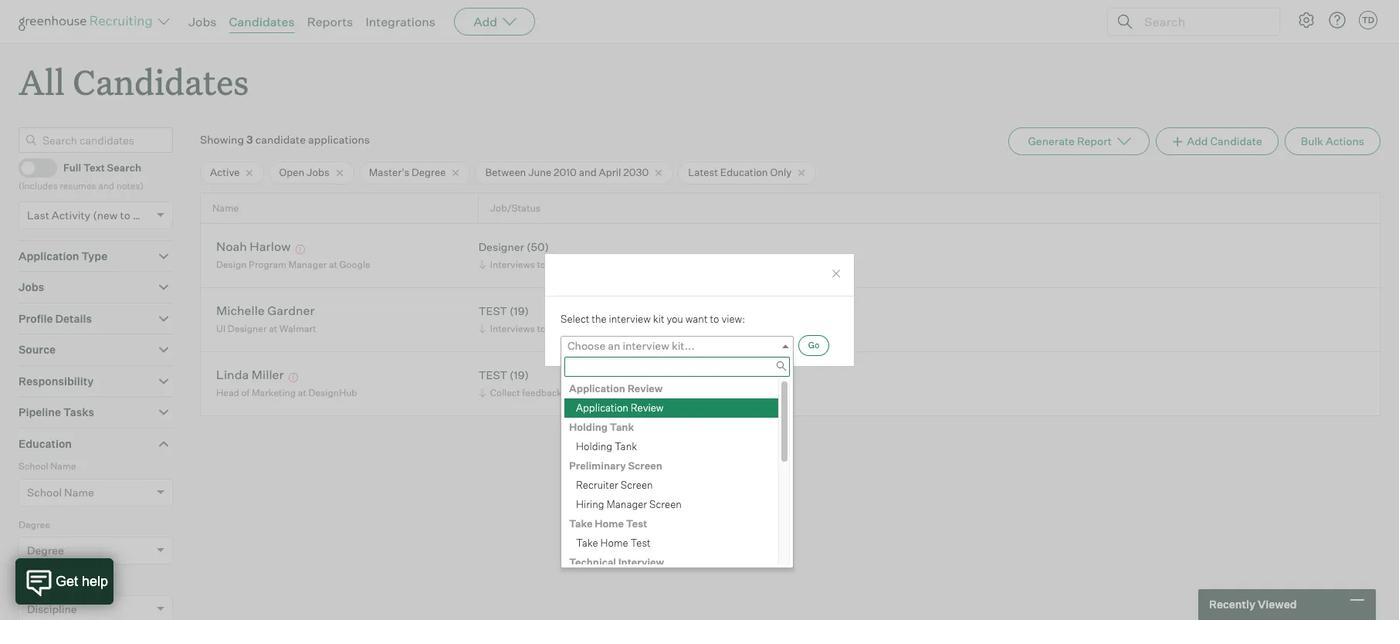 Task type: locate. For each thing, give the bounding box(es) containing it.
select
[[561, 313, 590, 325]]

interviews left select
[[490, 323, 535, 334]]

linda miller link
[[216, 367, 284, 385]]

test for test (19) interviews to schedule for preliminary screen
[[479, 305, 507, 318]]

1 vertical spatial test
[[479, 369, 507, 382]]

0 vertical spatial at
[[329, 259, 338, 270]]

candidate reports are now available! apply filters and select "view in app" element
[[1009, 128, 1150, 155]]

0 horizontal spatial jobs
[[19, 281, 44, 294]]

test inside test (19) collect feedback in application review
[[479, 369, 507, 382]]

old)
[[133, 208, 153, 221]]

application down choose
[[569, 382, 626, 395]]

preliminary inside 'designer (50) interviews to schedule for preliminary screen'
[[603, 259, 653, 270]]

for inside test (19) interviews to schedule for preliminary screen
[[589, 323, 601, 334]]

application down 'last' on the left
[[19, 249, 79, 262]]

school name element
[[19, 459, 173, 517]]

recently
[[1209, 598, 1256, 611]]

to inside test (19) interviews to schedule for preliminary screen
[[537, 323, 546, 334]]

0 vertical spatial for
[[589, 259, 601, 270]]

design program manager at google
[[216, 259, 370, 270]]

1 vertical spatial (19)
[[510, 369, 529, 382]]

interview
[[609, 313, 651, 325], [623, 339, 670, 352]]

designer down michelle in the left of the page
[[228, 323, 267, 334]]

0 vertical spatial (19)
[[510, 305, 529, 318]]

application right the in
[[574, 387, 624, 398]]

at down michelle gardner link
[[269, 323, 277, 334]]

to left select
[[537, 323, 546, 334]]

name down active
[[212, 202, 239, 214]]

to inside 'designer (50) interviews to schedule for preliminary screen'
[[537, 259, 546, 270]]

(19) up collect
[[510, 369, 529, 382]]

0 vertical spatial schedule
[[548, 259, 587, 270]]

1 vertical spatial add
[[1187, 135, 1208, 148]]

2 horizontal spatial at
[[329, 259, 338, 270]]

at down linda miller has been in application review for more than 5 days image
[[298, 387, 307, 398]]

school up degree element
[[27, 486, 62, 499]]

go
[[808, 340, 820, 350]]

(includes
[[19, 180, 58, 192]]

to down the (50)
[[537, 259, 546, 270]]

1 vertical spatial designer
[[228, 323, 267, 334]]

latest education only
[[688, 166, 792, 179]]

designer
[[479, 241, 524, 254], [228, 323, 267, 334]]

1 vertical spatial take
[[576, 537, 598, 549]]

degree right master's on the top of the page
[[412, 166, 446, 179]]

interviews to schedule for preliminary screen link for (50)
[[476, 257, 689, 272]]

0 vertical spatial interview
[[609, 313, 651, 325]]

screen inside 'designer (50) interviews to schedule for preliminary screen'
[[655, 259, 685, 270]]

tasks
[[63, 406, 94, 419]]

school down pipeline
[[19, 460, 48, 472]]

candidates down jobs link
[[73, 59, 249, 104]]

review
[[628, 382, 663, 395], [626, 387, 657, 398], [631, 401, 664, 414]]

choose an interview kit... dialog
[[545, 253, 855, 572]]

none text field inside choose an interview kit... dialog
[[565, 357, 790, 377]]

test (19) interviews to schedule for preliminary screen
[[479, 305, 685, 334]]

1 vertical spatial manager
[[607, 498, 647, 510]]

1 horizontal spatial at
[[298, 387, 307, 398]]

designer inside michelle gardner ui designer at walmart
[[228, 323, 267, 334]]

all
[[19, 59, 65, 104]]

home up technical
[[601, 537, 628, 549]]

interviews inside test (19) interviews to schedule for preliminary screen
[[490, 323, 535, 334]]

1 horizontal spatial designer
[[479, 241, 524, 254]]

education left only
[[720, 166, 768, 179]]

preliminary up recruiter
[[569, 459, 626, 472]]

test for test (19) collect feedback in application review
[[479, 369, 507, 382]]

2 interviews to schedule for preliminary screen link from the top
[[476, 321, 689, 336]]

school name down pipeline
[[19, 460, 76, 472]]

full
[[63, 161, 81, 174]]

interviews to schedule for preliminary screen link
[[476, 257, 689, 272], [476, 321, 689, 336]]

manager down recruiter
[[607, 498, 647, 510]]

2 for from the top
[[589, 323, 601, 334]]

job/status
[[490, 202, 541, 214]]

greenhouse recruiting image
[[19, 12, 158, 31]]

design
[[216, 259, 247, 270]]

0 vertical spatial education
[[720, 166, 768, 179]]

education
[[720, 166, 768, 179], [19, 437, 72, 450]]

collect
[[490, 387, 520, 398]]

profile details
[[19, 312, 92, 325]]

preliminary
[[603, 259, 653, 270], [603, 323, 653, 334], [569, 459, 626, 472]]

1 vertical spatial preliminary
[[603, 323, 653, 334]]

schedule inside test (19) interviews to schedule for preliminary screen
[[548, 323, 587, 334]]

0 horizontal spatial add
[[474, 14, 498, 29]]

add candidate link
[[1156, 128, 1279, 155]]

tank
[[610, 421, 634, 433], [615, 440, 637, 452]]

june
[[528, 166, 552, 179]]

2 vertical spatial name
[[64, 486, 94, 499]]

resumes
[[60, 180, 96, 192]]

0 vertical spatial manager
[[289, 259, 327, 270]]

holding up recruiter
[[576, 440, 613, 452]]

harlow
[[250, 239, 291, 254]]

None text field
[[565, 357, 790, 377]]

0 vertical spatial and
[[579, 166, 597, 179]]

1 vertical spatial discipline
[[27, 602, 77, 615]]

april
[[599, 166, 621, 179]]

and down text
[[98, 180, 114, 192]]

candidates
[[229, 14, 295, 29], [73, 59, 249, 104]]

add
[[474, 14, 498, 29], [1187, 135, 1208, 148]]

1 interviews from the top
[[490, 259, 535, 270]]

education down pipeline
[[19, 437, 72, 450]]

1 horizontal spatial manager
[[607, 498, 647, 510]]

1 vertical spatial and
[[98, 180, 114, 192]]

1 for from the top
[[589, 259, 601, 270]]

schedule for (19)
[[548, 323, 587, 334]]

home
[[595, 517, 624, 530], [601, 537, 628, 549]]

master's
[[369, 166, 409, 179]]

screen inside test (19) interviews to schedule for preliminary screen
[[655, 323, 685, 334]]

schedule down the (50)
[[548, 259, 587, 270]]

degree
[[412, 166, 446, 179], [19, 519, 50, 530], [27, 544, 64, 557]]

noah harlow link
[[216, 239, 291, 257]]

manager down a follow-up was set for sep 22, 2023 for noah harlow icon
[[289, 259, 327, 270]]

2030
[[624, 166, 649, 179]]

1 vertical spatial for
[[589, 323, 601, 334]]

test inside test (19) interviews to schedule for preliminary screen
[[479, 305, 507, 318]]

degree up discipline 'element'
[[27, 544, 64, 557]]

1 interviews to schedule for preliminary screen link from the top
[[476, 257, 689, 272]]

1 horizontal spatial education
[[720, 166, 768, 179]]

home down hiring
[[595, 517, 624, 530]]

school
[[19, 460, 48, 472], [27, 486, 62, 499]]

in
[[564, 387, 572, 398]]

1 vertical spatial interview
[[623, 339, 670, 352]]

for up choose
[[589, 323, 601, 334]]

0 vertical spatial preliminary
[[603, 259, 653, 270]]

to for test (19) interviews to schedule for preliminary screen
[[537, 323, 546, 334]]

schedule
[[548, 259, 587, 270], [548, 323, 587, 334]]

showing 3 candidate applications
[[200, 133, 370, 146]]

designhub
[[309, 387, 357, 398]]

school name
[[19, 460, 76, 472], [27, 486, 94, 499]]

report
[[1077, 135, 1112, 148]]

interview down select the interview kit you want to view:
[[623, 339, 670, 352]]

interview up choose an interview kit... at left bottom
[[609, 313, 651, 325]]

0 horizontal spatial and
[[98, 180, 114, 192]]

for for (50)
[[589, 259, 601, 270]]

2 schedule from the top
[[548, 323, 587, 334]]

0 horizontal spatial at
[[269, 323, 277, 334]]

2 (19) from the top
[[510, 369, 529, 382]]

1 schedule from the top
[[548, 259, 587, 270]]

view:
[[722, 313, 745, 325]]

feedback
[[522, 387, 562, 398]]

preliminary for (50)
[[603, 259, 653, 270]]

name down pipeline tasks
[[50, 460, 76, 472]]

and inside full text search (includes resumes and notes)
[[98, 180, 114, 192]]

kit
[[653, 313, 665, 325]]

candidates right jobs link
[[229, 14, 295, 29]]

interviews inside 'designer (50) interviews to schedule for preliminary screen'
[[490, 259, 535, 270]]

at for harlow
[[329, 259, 338, 270]]

for inside 'designer (50) interviews to schedule for preliminary screen'
[[589, 259, 601, 270]]

at inside michelle gardner ui designer at walmart
[[269, 323, 277, 334]]

interviews to schedule for preliminary screen link down the (50)
[[476, 257, 689, 272]]

name up degree element
[[64, 486, 94, 499]]

0 vertical spatial add
[[474, 14, 498, 29]]

holding down collect feedback in application review link
[[569, 421, 608, 433]]

jobs left candidates link
[[188, 14, 217, 29]]

add button
[[454, 8, 535, 36]]

preliminary for (19)
[[603, 323, 653, 334]]

preliminary up choose an interview kit... at left bottom
[[603, 323, 653, 334]]

to right want
[[710, 313, 719, 325]]

2 horizontal spatial jobs
[[307, 166, 330, 179]]

0 horizontal spatial designer
[[228, 323, 267, 334]]

degree down the school name element
[[19, 519, 50, 530]]

candidate
[[255, 133, 306, 146]]

jobs right open
[[307, 166, 330, 179]]

configure image
[[1298, 11, 1316, 29]]

2 vertical spatial preliminary
[[569, 459, 626, 472]]

0 vertical spatial designer
[[479, 241, 524, 254]]

recruiter
[[576, 479, 619, 491]]

linda miller
[[216, 367, 284, 383]]

details
[[55, 312, 92, 325]]

interviews for designer
[[490, 259, 535, 270]]

last activity (new to old)
[[27, 208, 153, 221]]

open jobs
[[279, 166, 330, 179]]

reports
[[307, 14, 353, 29]]

1 vertical spatial schedule
[[548, 323, 587, 334]]

0 horizontal spatial education
[[19, 437, 72, 450]]

and left 'april' at the top of page
[[579, 166, 597, 179]]

1 vertical spatial education
[[19, 437, 72, 450]]

designer inside 'designer (50) interviews to schedule for preliminary screen'
[[479, 241, 524, 254]]

take up technical
[[576, 537, 598, 549]]

ui
[[216, 323, 226, 334]]

at left google
[[329, 259, 338, 270]]

1 vertical spatial tank
[[615, 440, 637, 452]]

manager
[[289, 259, 327, 270], [607, 498, 647, 510]]

schedule for (50)
[[548, 259, 587, 270]]

1 vertical spatial interviews
[[490, 323, 535, 334]]

interview for kit...
[[623, 339, 670, 352]]

to left old)
[[120, 208, 130, 221]]

manager inside application review application review holding tank holding tank preliminary screen recruiter screen hiring manager screen take home test take home test technical interview
[[607, 498, 647, 510]]

1 vertical spatial interviews to schedule for preliminary screen link
[[476, 321, 689, 336]]

1 vertical spatial name
[[50, 460, 76, 472]]

designer left the (50)
[[479, 241, 524, 254]]

jobs up profile
[[19, 281, 44, 294]]

2 vertical spatial at
[[298, 387, 307, 398]]

td
[[1362, 15, 1375, 25]]

(19) inside test (19) interviews to schedule for preliminary screen
[[510, 305, 529, 318]]

interviews down the (50)
[[490, 259, 535, 270]]

technical
[[569, 556, 616, 568]]

add inside popup button
[[474, 14, 498, 29]]

an
[[608, 339, 621, 352]]

actions
[[1326, 135, 1365, 148]]

1 vertical spatial at
[[269, 323, 277, 334]]

1 test from the top
[[479, 305, 507, 318]]

school name up degree element
[[27, 486, 94, 499]]

schedule up choose
[[548, 323, 587, 334]]

0 vertical spatial test
[[479, 305, 507, 318]]

interviews to schedule for preliminary screen link up choose
[[476, 321, 689, 336]]

kit...
[[672, 339, 695, 352]]

add for add candidate
[[1187, 135, 1208, 148]]

0 vertical spatial interviews to schedule for preliminary screen link
[[476, 257, 689, 272]]

for up 'the' in the left of the page
[[589, 259, 601, 270]]

take down hiring
[[569, 517, 593, 530]]

(19) left select
[[510, 305, 529, 318]]

2 test from the top
[[479, 369, 507, 382]]

schedule inside 'designer (50) interviews to schedule for preliminary screen'
[[548, 259, 587, 270]]

1 (19) from the top
[[510, 305, 529, 318]]

0 vertical spatial holding
[[569, 421, 608, 433]]

2 interviews from the top
[[490, 323, 535, 334]]

all candidates
[[19, 59, 249, 104]]

0 vertical spatial jobs
[[188, 14, 217, 29]]

last
[[27, 208, 49, 221]]

interviews to schedule for preliminary screen link for (19)
[[476, 321, 689, 336]]

screen
[[655, 259, 685, 270], [655, 323, 685, 334], [628, 459, 663, 472], [621, 479, 653, 491], [650, 498, 682, 510]]

preliminary up select the interview kit you want to view:
[[603, 259, 653, 270]]

(19) inside test (19) collect feedback in application review
[[510, 369, 529, 382]]

1 horizontal spatial add
[[1187, 135, 1208, 148]]

bulk
[[1301, 135, 1324, 148]]

preliminary inside test (19) interviews to schedule for preliminary screen
[[603, 323, 653, 334]]

degree element
[[19, 517, 173, 576]]

interview for kit
[[609, 313, 651, 325]]

master's degree
[[369, 166, 446, 179]]

jobs
[[188, 14, 217, 29], [307, 166, 330, 179], [19, 281, 44, 294]]

recently viewed
[[1209, 598, 1297, 611]]

0 vertical spatial interviews
[[490, 259, 535, 270]]



Task type: describe. For each thing, give the bounding box(es) containing it.
go link
[[798, 335, 830, 356]]

Search text field
[[1141, 10, 1266, 33]]

integrations link
[[366, 14, 436, 29]]

pipeline
[[19, 406, 61, 419]]

linda
[[216, 367, 249, 383]]

checkmark image
[[25, 162, 37, 172]]

0 vertical spatial home
[[595, 517, 624, 530]]

type
[[81, 249, 108, 262]]

head
[[216, 387, 239, 398]]

google
[[340, 259, 370, 270]]

want
[[686, 313, 708, 325]]

michelle gardner link
[[216, 303, 315, 321]]

to inside choose an interview kit... dialog
[[710, 313, 719, 325]]

pipeline tasks
[[19, 406, 94, 419]]

notes)
[[116, 180, 144, 192]]

michelle
[[216, 303, 265, 319]]

to for designer (50) interviews to schedule for preliminary screen
[[537, 259, 546, 270]]

review inside test (19) collect feedback in application review
[[626, 387, 657, 398]]

0 vertical spatial test
[[626, 517, 647, 530]]

reports link
[[307, 14, 353, 29]]

hiring
[[576, 498, 604, 510]]

application review application review holding tank holding tank preliminary screen recruiter screen hiring manager screen take home test take home test technical interview
[[569, 382, 682, 568]]

choose an interview kit...
[[568, 339, 695, 352]]

2 vertical spatial jobs
[[19, 281, 44, 294]]

miller
[[252, 367, 284, 383]]

1 vertical spatial candidates
[[73, 59, 249, 104]]

responsibility
[[19, 374, 94, 387]]

source
[[19, 343, 56, 356]]

jobs link
[[188, 14, 217, 29]]

add for add
[[474, 14, 498, 29]]

1 horizontal spatial and
[[579, 166, 597, 179]]

0 vertical spatial degree
[[412, 166, 446, 179]]

open
[[279, 166, 304, 179]]

collect feedback in application review link
[[476, 385, 661, 400]]

generate
[[1028, 135, 1075, 148]]

last activity (new to old) option
[[27, 208, 153, 221]]

select the interview kit you want to view:
[[561, 313, 745, 325]]

preliminary inside application review application review holding tank holding tank preliminary screen recruiter screen hiring manager screen take home test take home test technical interview
[[569, 459, 626, 472]]

0 horizontal spatial manager
[[289, 259, 327, 270]]

0 vertical spatial tank
[[610, 421, 634, 433]]

at for miller
[[298, 387, 307, 398]]

a follow-up was set for sep 22, 2023 for noah harlow image
[[293, 245, 307, 254]]

profile
[[19, 312, 53, 325]]

gardner
[[267, 303, 315, 319]]

the
[[592, 313, 607, 325]]

interview
[[618, 556, 664, 568]]

choose an interview kit... link
[[561, 336, 794, 355]]

generate report button
[[1009, 128, 1150, 155]]

for for (19)
[[589, 323, 601, 334]]

only
[[770, 166, 792, 179]]

between
[[485, 166, 526, 179]]

full text search (includes resumes and notes)
[[19, 161, 144, 192]]

test (19) collect feedback in application review
[[479, 369, 657, 398]]

0 vertical spatial school
[[19, 460, 48, 472]]

1 vertical spatial home
[[601, 537, 628, 549]]

you
[[667, 313, 683, 325]]

application inside test (19) collect feedback in application review
[[574, 387, 624, 398]]

1 horizontal spatial jobs
[[188, 14, 217, 29]]

3
[[246, 133, 253, 146]]

bulk actions
[[1301, 135, 1365, 148]]

td button
[[1359, 11, 1378, 29]]

showing
[[200, 133, 244, 146]]

1 vertical spatial degree
[[19, 519, 50, 530]]

add candidate
[[1187, 135, 1263, 148]]

choose
[[568, 339, 606, 352]]

program
[[249, 259, 287, 270]]

to for last activity (new to old)
[[120, 208, 130, 221]]

1 vertical spatial test
[[631, 537, 651, 549]]

discipline element
[[19, 576, 173, 620]]

1 vertical spatial school name
[[27, 486, 94, 499]]

integrations
[[366, 14, 436, 29]]

0 vertical spatial candidates
[[229, 14, 295, 29]]

0 vertical spatial school name
[[19, 460, 76, 472]]

latest
[[688, 166, 718, 179]]

(50)
[[527, 241, 549, 254]]

candidate
[[1211, 135, 1263, 148]]

applications
[[308, 133, 370, 146]]

1 vertical spatial school
[[27, 486, 62, 499]]

text
[[83, 161, 105, 174]]

generate report
[[1028, 135, 1112, 148]]

application type
[[19, 249, 108, 262]]

noah harlow
[[216, 239, 291, 254]]

0 vertical spatial take
[[569, 517, 593, 530]]

michelle gardner ui designer at walmart
[[216, 303, 316, 334]]

walmart
[[279, 323, 316, 334]]

noah
[[216, 239, 247, 254]]

application down collect feedback in application review link
[[576, 401, 629, 414]]

1 vertical spatial holding
[[576, 440, 613, 452]]

(19) for test (19) interviews to schedule for preliminary screen
[[510, 305, 529, 318]]

(new
[[93, 208, 118, 221]]

0 vertical spatial name
[[212, 202, 239, 214]]

close image
[[830, 267, 843, 280]]

0 vertical spatial discipline
[[19, 577, 61, 589]]

designer (50) interviews to schedule for preliminary screen
[[479, 241, 685, 270]]

(19) for test (19) collect feedback in application review
[[510, 369, 529, 382]]

active
[[210, 166, 240, 179]]

between june 2010 and april 2030
[[485, 166, 649, 179]]

candidates link
[[229, 14, 295, 29]]

interviews for test
[[490, 323, 535, 334]]

activity
[[52, 208, 91, 221]]

search
[[107, 161, 141, 174]]

Search candidates field
[[19, 128, 173, 153]]

1 vertical spatial jobs
[[307, 166, 330, 179]]

bulk actions link
[[1285, 128, 1381, 155]]

2 vertical spatial degree
[[27, 544, 64, 557]]

viewed
[[1258, 598, 1297, 611]]

td button
[[1356, 8, 1381, 32]]

marketing
[[252, 387, 296, 398]]

linda miller has been in application review for more than 5 days image
[[287, 373, 301, 383]]



Task type: vqa. For each thing, say whether or not it's contained in the screenshot.
At associated with Miller
yes



